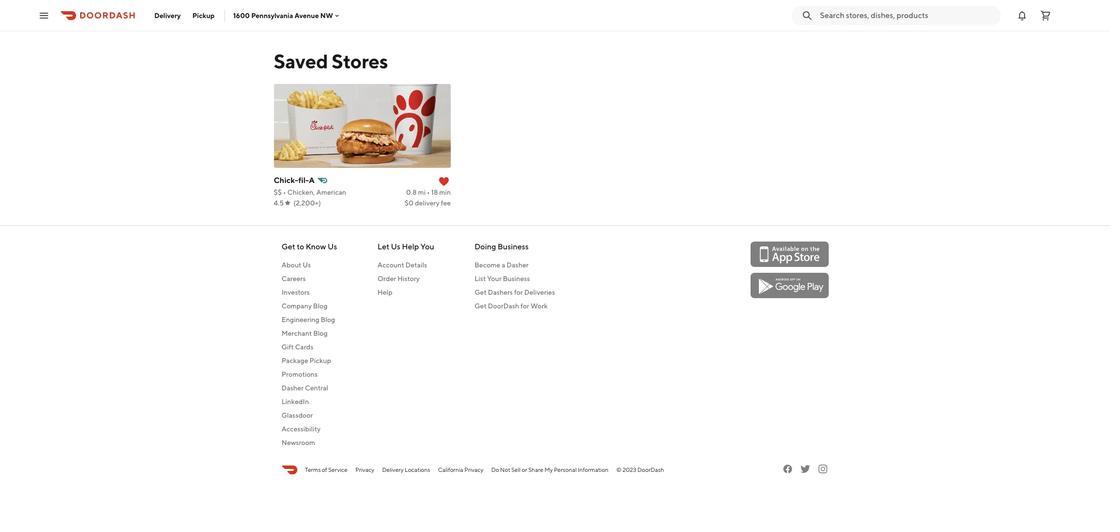 Task type: locate. For each thing, give the bounding box(es) containing it.
company blog link
[[282, 301, 337, 311]]

package pickup link
[[282, 356, 337, 366]]

$​0 delivery fee
[[405, 199, 451, 207]]

about us
[[282, 261, 311, 269]]

Store search: begin typing to search for stores available on DoorDash text field
[[820, 10, 995, 21]]

careers link
[[282, 274, 337, 284]]

0 horizontal spatial help
[[378, 289, 393, 297]]

blog down engineering blog link
[[313, 330, 328, 338]]

for left work
[[521, 302, 530, 310]]

us right let
[[391, 242, 401, 252]]

blog
[[313, 302, 328, 310], [321, 316, 335, 324], [313, 330, 328, 338]]

delivery for delivery locations
[[382, 467, 404, 474]]

blog for company blog
[[313, 302, 328, 310]]

privacy left the do
[[465, 467, 484, 474]]

terms
[[305, 467, 321, 474]]

•
[[283, 189, 286, 196], [427, 189, 430, 196]]

for up get doordash for work link
[[515, 289, 523, 297]]

for
[[515, 289, 523, 297], [521, 302, 530, 310]]

blog down 'investors' link
[[313, 302, 328, 310]]

0 horizontal spatial privacy
[[356, 467, 375, 474]]

business up become a dasher link
[[498, 242, 529, 252]]

0 vertical spatial for
[[515, 289, 523, 297]]

1600 pennsylvania avenue nw button
[[233, 11, 341, 19]]

1 vertical spatial pickup
[[310, 357, 331, 365]]

pickup down gift cards link
[[310, 357, 331, 365]]

doordash down 'dashers'
[[488, 302, 519, 310]]

blog up the merchant blog link
[[321, 316, 335, 324]]

saved stores
[[274, 50, 388, 73]]

dasher up list your business link
[[507, 261, 529, 269]]

get
[[282, 242, 295, 252], [475, 289, 487, 297], [475, 302, 487, 310]]

chick-
[[274, 176, 299, 185]]

chick-fil-a
[[274, 176, 315, 185]]

information
[[578, 467, 609, 474]]

pennsylvania
[[251, 11, 293, 19]]

0 vertical spatial blog
[[313, 302, 328, 310]]

get dashers for deliveries link
[[475, 288, 555, 298]]

0 vertical spatial get
[[282, 242, 295, 252]]

or
[[522, 467, 528, 474]]

1 vertical spatial get
[[475, 289, 487, 297]]

delivery inside delivery button
[[154, 11, 181, 19]]

company
[[282, 302, 312, 310]]

account details
[[378, 261, 427, 269]]

engineering blog link
[[282, 315, 337, 325]]

1 horizontal spatial privacy
[[465, 467, 484, 474]]

$$
[[274, 189, 282, 196]]

us inside about us link
[[303, 261, 311, 269]]

doordash on twitter image
[[800, 464, 811, 475]]

saved
[[274, 50, 328, 73]]

us for about us
[[303, 261, 311, 269]]

us right know
[[328, 242, 337, 252]]

0 horizontal spatial delivery
[[154, 11, 181, 19]]

blog for engineering blog
[[321, 316, 335, 324]]

merchant
[[282, 330, 312, 338]]

1 horizontal spatial us
[[328, 242, 337, 252]]

for for dashers
[[515, 289, 523, 297]]

© 2023 doordash
[[617, 467, 664, 474]]

0.8
[[406, 189, 417, 196]]

0 vertical spatial business
[[498, 242, 529, 252]]

0 horizontal spatial doordash
[[488, 302, 519, 310]]

pickup button
[[187, 8, 221, 23]]

1 vertical spatial delivery
[[382, 467, 404, 474]]

• left 18
[[427, 189, 430, 196]]

of
[[322, 467, 327, 474]]

doordash
[[488, 302, 519, 310], [638, 467, 664, 474]]

• right $$
[[283, 189, 286, 196]]

delivery inside delivery locations link
[[382, 467, 404, 474]]

2 vertical spatial blog
[[313, 330, 328, 338]]

1600 pennsylvania avenue nw
[[233, 11, 333, 19]]

help
[[402, 242, 419, 252], [378, 289, 393, 297]]

order
[[378, 275, 396, 283]]

1 vertical spatial blog
[[321, 316, 335, 324]]

merchant blog link
[[282, 329, 337, 339]]

doing business
[[475, 242, 529, 252]]

18
[[431, 189, 438, 196]]

help link
[[378, 288, 434, 298]]

2 horizontal spatial us
[[391, 242, 401, 252]]

glassdoor
[[282, 412, 313, 420]]

2 vertical spatial get
[[475, 302, 487, 310]]

2 • from the left
[[427, 189, 430, 196]]

delivery left locations
[[382, 467, 404, 474]]

dasher up linkedin at the bottom of page
[[282, 385, 304, 392]]

1 horizontal spatial dasher
[[507, 261, 529, 269]]

business up get dashers for deliveries
[[503, 275, 530, 283]]

1 vertical spatial help
[[378, 289, 393, 297]]

work
[[531, 302, 548, 310]]

1 horizontal spatial •
[[427, 189, 430, 196]]

privacy right service
[[356, 467, 375, 474]]

about us link
[[282, 260, 337, 270]]

0 horizontal spatial us
[[303, 261, 311, 269]]

gift cards link
[[282, 343, 337, 352]]

my
[[545, 467, 553, 474]]

become
[[475, 261, 501, 269]]

0 items, open order cart image
[[1040, 10, 1052, 21]]

history
[[398, 275, 420, 283]]

(2,200+)
[[294, 199, 321, 207]]

list
[[475, 275, 486, 283]]

1 horizontal spatial help
[[402, 242, 419, 252]]

0 vertical spatial help
[[402, 242, 419, 252]]

list your business
[[475, 275, 530, 283]]

american
[[317, 189, 346, 196]]

delivery left pickup button
[[154, 11, 181, 19]]

1 horizontal spatial pickup
[[310, 357, 331, 365]]

doordash on instagram image
[[817, 464, 829, 475]]

doordash right 2023
[[638, 467, 664, 474]]

1 vertical spatial dasher
[[282, 385, 304, 392]]

0 horizontal spatial pickup
[[193, 11, 215, 19]]

doordash on facebook image
[[782, 464, 794, 475]]

blog inside engineering blog link
[[321, 316, 335, 324]]

you
[[421, 242, 434, 252]]

1 vertical spatial doordash
[[638, 467, 664, 474]]

blog inside the merchant blog link
[[313, 330, 328, 338]]

nw
[[320, 11, 333, 19]]

pickup
[[193, 11, 215, 19], [310, 357, 331, 365]]

delivery for delivery
[[154, 11, 181, 19]]

4.5
[[274, 199, 284, 207]]

cards
[[295, 344, 314, 351]]

0 vertical spatial dasher
[[507, 261, 529, 269]]

help left you
[[402, 242, 419, 252]]

account
[[378, 261, 404, 269]]

gift cards
[[282, 344, 314, 351]]

0 vertical spatial pickup
[[193, 11, 215, 19]]

gift
[[282, 344, 294, 351]]

help down order
[[378, 289, 393, 297]]

click to remove this store from your saved list image
[[438, 176, 450, 188]]

0 horizontal spatial dasher
[[282, 385, 304, 392]]

1 vertical spatial for
[[521, 302, 530, 310]]

1600
[[233, 11, 250, 19]]

become a dasher link
[[475, 260, 555, 270]]

terms of service link
[[305, 466, 348, 475]]

get for get to know us
[[282, 242, 295, 252]]

us up careers link
[[303, 261, 311, 269]]

sell
[[512, 467, 521, 474]]

dasher
[[507, 261, 529, 269], [282, 385, 304, 392]]

pickup right delivery button
[[193, 11, 215, 19]]

0.8 mi • 18 min
[[406, 189, 451, 196]]

0 vertical spatial delivery
[[154, 11, 181, 19]]

0 horizontal spatial •
[[283, 189, 286, 196]]

blog inside company blog link
[[313, 302, 328, 310]]

1 horizontal spatial delivery
[[382, 467, 404, 474]]

service
[[328, 467, 348, 474]]

terms of service
[[305, 467, 348, 474]]



Task type: vqa. For each thing, say whether or not it's contained in the screenshot.
Engineering
yes



Task type: describe. For each thing, give the bounding box(es) containing it.
do not sell or share my personal information link
[[492, 466, 609, 475]]

engineering blog
[[282, 316, 335, 324]]

california privacy
[[438, 467, 484, 474]]

your
[[487, 275, 502, 283]]

pickup inside package pickup link
[[310, 357, 331, 365]]

share
[[529, 467, 544, 474]]

2 privacy from the left
[[465, 467, 484, 474]]

locations
[[405, 467, 430, 474]]

get for get dashers for deliveries
[[475, 289, 487, 297]]

to
[[297, 242, 304, 252]]

©
[[617, 467, 622, 474]]

accessibility
[[282, 426, 321, 433]]

accessibility link
[[282, 425, 337, 434]]

$$ • chicken, american
[[274, 189, 346, 196]]

dashers
[[488, 289, 513, 297]]

get for get doordash for work
[[475, 302, 487, 310]]

know
[[306, 242, 326, 252]]

california
[[438, 467, 464, 474]]

delivery locations
[[382, 467, 430, 474]]

1 vertical spatial business
[[503, 275, 530, 283]]

blog for merchant blog
[[313, 330, 328, 338]]

get to know us
[[282, 242, 337, 252]]

for for doordash
[[521, 302, 530, 310]]

promotions
[[282, 371, 318, 379]]

personal
[[554, 467, 577, 474]]

1 • from the left
[[283, 189, 286, 196]]

delivery button
[[149, 8, 187, 23]]

$​0
[[405, 199, 414, 207]]

careers
[[282, 275, 306, 283]]

become a dasher
[[475, 261, 529, 269]]

investors link
[[282, 288, 337, 298]]

fil-
[[299, 176, 309, 185]]

avenue
[[295, 11, 319, 19]]

open menu image
[[38, 10, 50, 21]]

notification bell image
[[1017, 10, 1029, 21]]

let us help you
[[378, 242, 434, 252]]

a
[[309, 176, 315, 185]]

do
[[492, 467, 499, 474]]

get doordash for work link
[[475, 301, 555, 311]]

order history link
[[378, 274, 434, 284]]

linkedin
[[282, 398, 309, 406]]

dasher central
[[282, 385, 328, 392]]

get doordash for work
[[475, 302, 548, 310]]

privacy link
[[356, 466, 375, 475]]

pickup inside pickup button
[[193, 11, 215, 19]]

chicken,
[[288, 189, 315, 196]]

california privacy link
[[438, 466, 484, 475]]

deliveries
[[525, 289, 555, 297]]

details
[[406, 261, 427, 269]]

let
[[378, 242, 390, 252]]

about
[[282, 261, 301, 269]]

company blog
[[282, 302, 328, 310]]

engineering
[[282, 316, 320, 324]]

fee
[[441, 199, 451, 207]]

central
[[305, 385, 328, 392]]

1 privacy from the left
[[356, 467, 375, 474]]

package
[[282, 357, 308, 365]]

a
[[502, 261, 506, 269]]

0 vertical spatial doordash
[[488, 302, 519, 310]]

delivery locations link
[[382, 466, 430, 475]]

list your business link
[[475, 274, 555, 284]]

mi
[[418, 189, 426, 196]]

do not sell or share my personal information
[[492, 467, 609, 474]]

stores
[[332, 50, 388, 73]]

us for let us help you
[[391, 242, 401, 252]]

doing
[[475, 242, 496, 252]]

linkedin link
[[282, 397, 337, 407]]

delivery
[[415, 199, 440, 207]]

package pickup
[[282, 357, 331, 365]]

min
[[440, 189, 451, 196]]

2023
[[623, 467, 637, 474]]

account details link
[[378, 260, 434, 270]]

dasher central link
[[282, 384, 337, 393]]

glassdoor link
[[282, 411, 337, 421]]

help inside 'link'
[[378, 289, 393, 297]]

newsroom
[[282, 439, 315, 447]]

1 horizontal spatial doordash
[[638, 467, 664, 474]]

merchant blog
[[282, 330, 328, 338]]

order history
[[378, 275, 420, 283]]



